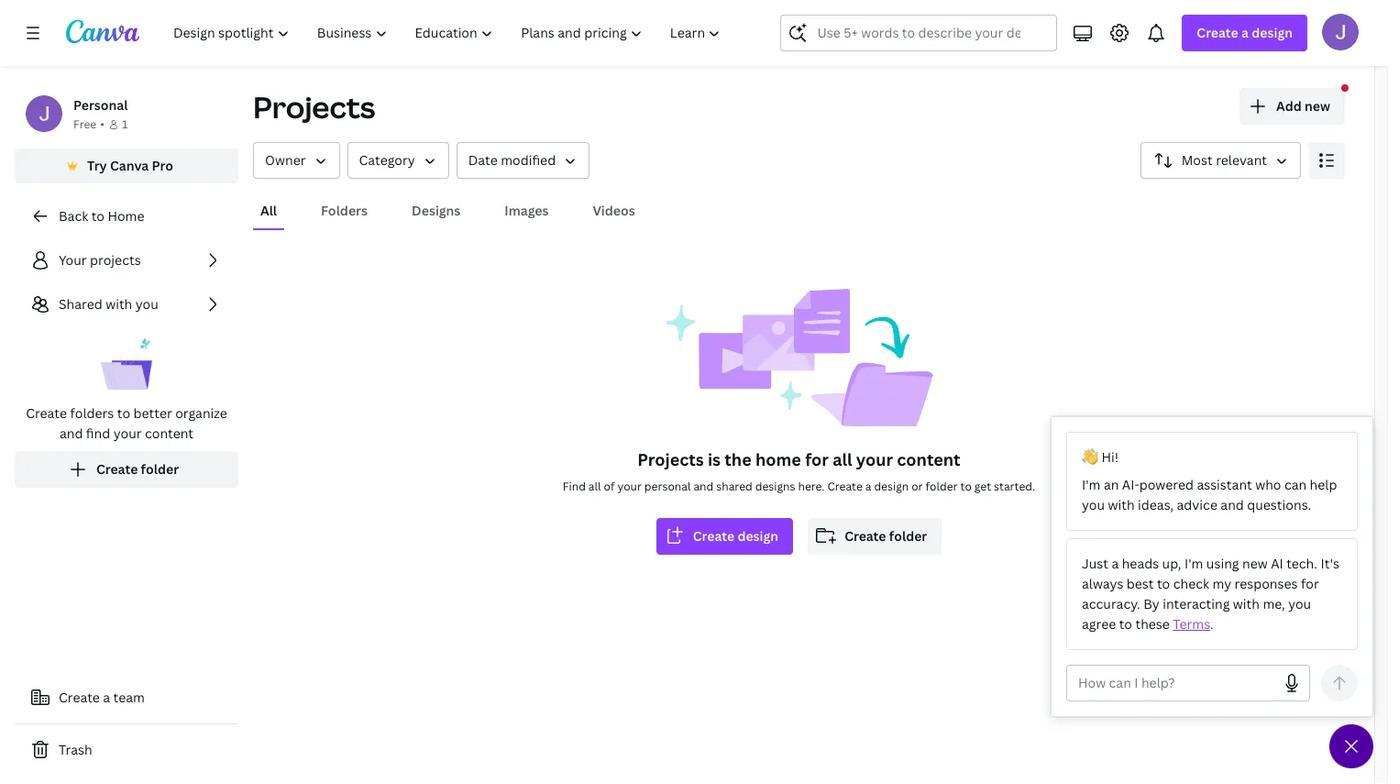 Task type: vqa. For each thing, say whether or not it's contained in the screenshot.
and within projects is the home for all your content find all of your personal and shared designs here. create a design or folder to get started.
yes



Task type: describe. For each thing, give the bounding box(es) containing it.
back
[[59, 207, 88, 225]]

terms
[[1173, 615, 1211, 633]]

i'm inside just a heads up, i'm using new ai tech. it's always best to check my responses for accuracy. by interacting with me, you agree to these
[[1185, 555, 1204, 572]]

hi!
[[1102, 448, 1119, 466]]

jacob simon image
[[1322, 14, 1359, 50]]

terms .
[[1173, 615, 1214, 633]]

shared with you link
[[15, 286, 238, 323]]

1 horizontal spatial all
[[833, 448, 852, 470]]

all button
[[253, 194, 284, 228]]

is
[[708, 448, 721, 470]]

create inside create folders to better organize and find your content
[[26, 404, 67, 422]]

projects for projects
[[253, 87, 376, 127]]

powered
[[1140, 476, 1194, 493]]

an
[[1104, 476, 1119, 493]]

try canva pro
[[87, 157, 173, 174]]

ai-
[[1122, 476, 1140, 493]]

find
[[86, 425, 110, 442]]

just
[[1082, 555, 1109, 572]]

create inside dropdown button
[[1197, 24, 1239, 41]]

of
[[604, 479, 615, 494]]

create folders to better organize and find your content
[[26, 404, 227, 442]]

my
[[1213, 575, 1232, 592]]

a for create a design
[[1242, 24, 1249, 41]]

here.
[[798, 479, 825, 494]]

folders button
[[314, 194, 375, 228]]

who
[[1256, 476, 1282, 493]]

Date modified button
[[456, 142, 590, 179]]

Search search field
[[818, 16, 1021, 50]]

images
[[505, 202, 549, 219]]

trash
[[59, 741, 92, 758]]

content inside create folders to better organize and find your content
[[145, 425, 194, 442]]

1 horizontal spatial your
[[618, 479, 642, 494]]

projects is the home for all your content find all of your personal and shared designs here. create a design or folder to get started.
[[563, 448, 1036, 494]]

check
[[1174, 575, 1210, 592]]

content inside projects is the home for all your content find all of your personal and shared designs here. create a design or folder to get started.
[[897, 448, 961, 470]]

list containing your projects
[[15, 242, 238, 488]]

designs button
[[404, 194, 468, 228]]

started.
[[994, 479, 1036, 494]]

👋 hi!
[[1082, 448, 1119, 466]]

most relevant
[[1182, 151, 1267, 169]]

folders
[[321, 202, 368, 219]]

all
[[260, 202, 277, 219]]

add new button
[[1240, 88, 1345, 125]]

add new
[[1277, 97, 1331, 115]]

up,
[[1162, 555, 1182, 572]]

can
[[1285, 476, 1307, 493]]

just a heads up, i'm using new ai tech. it's always best to check my responses for accuracy. by interacting with me, you agree to these
[[1082, 555, 1340, 633]]

personal
[[645, 479, 691, 494]]

create inside projects is the home for all your content find all of your personal and shared designs here. create a design or folder to get started.
[[828, 479, 863, 494]]

help
[[1310, 476, 1337, 493]]

most
[[1182, 151, 1213, 169]]

for inside projects is the home for all your content find all of your personal and shared designs here. create a design or folder to get started.
[[805, 448, 829, 470]]

me,
[[1263, 595, 1285, 613]]

date modified
[[468, 151, 556, 169]]

assistant
[[1197, 476, 1252, 493]]

design inside projects is the home for all your content find all of your personal and shared designs here. create a design or folder to get started.
[[874, 479, 909, 494]]

and inside create folders to better organize and find your content
[[60, 425, 83, 442]]

.
[[1211, 615, 1214, 633]]

and inside projects is the home for all your content find all of your personal and shared designs here. create a design or folder to get started.
[[694, 479, 714, 494]]

by
[[1144, 595, 1160, 613]]

back to home
[[59, 207, 144, 225]]

create design button
[[656, 518, 793, 555]]

team
[[113, 689, 145, 706]]

create folder for left the "create folder" button
[[96, 460, 179, 478]]

pro
[[152, 157, 173, 174]]

owner
[[265, 151, 306, 169]]

to down "up,"
[[1157, 575, 1170, 592]]

ai
[[1271, 555, 1284, 572]]

folder for bottommost the "create folder" button
[[889, 527, 927, 545]]

•
[[100, 116, 104, 132]]

try
[[87, 157, 107, 174]]



Task type: locate. For each thing, give the bounding box(es) containing it.
Owner button
[[253, 142, 340, 179]]

a inside dropdown button
[[1242, 24, 1249, 41]]

for inside just a heads up, i'm using new ai tech. it's always best to check my responses for accuracy. by interacting with me, you agree to these
[[1301, 575, 1319, 592]]

folder down or
[[889, 527, 927, 545]]

a left or
[[865, 479, 872, 494]]

0 horizontal spatial for
[[805, 448, 829, 470]]

create
[[1197, 24, 1239, 41], [26, 404, 67, 422], [96, 460, 138, 478], [828, 479, 863, 494], [693, 527, 735, 545], [845, 527, 886, 545], [59, 689, 100, 706]]

2 horizontal spatial you
[[1289, 595, 1312, 613]]

0 vertical spatial i'm
[[1082, 476, 1101, 493]]

designs
[[412, 202, 461, 219]]

a for just a heads up, i'm using new ai tech. it's always best to check my responses for accuracy. by interacting with me, you agree to these
[[1112, 555, 1119, 572]]

1 vertical spatial create folder button
[[808, 518, 942, 555]]

projects
[[253, 87, 376, 127], [638, 448, 704, 470]]

0 vertical spatial design
[[1252, 24, 1293, 41]]

Sort by button
[[1141, 142, 1301, 179]]

with down ai-
[[1108, 496, 1135, 514]]

assistant panel dialog
[[1051, 416, 1374, 717]]

1 horizontal spatial create folder button
[[808, 518, 942, 555]]

videos button
[[586, 194, 643, 228]]

1 horizontal spatial create folder
[[845, 527, 927, 545]]

shared
[[716, 479, 753, 494]]

your
[[113, 425, 142, 442], [856, 448, 893, 470], [618, 479, 642, 494]]

canva
[[110, 157, 149, 174]]

designs
[[755, 479, 796, 494]]

and down 'is'
[[694, 479, 714, 494]]

Category button
[[347, 142, 449, 179]]

0 vertical spatial new
[[1305, 97, 1331, 115]]

and left find
[[60, 425, 83, 442]]

folder inside projects is the home for all your content find all of your personal and shared designs here. create a design or folder to get started.
[[926, 479, 958, 494]]

to inside create folders to better organize and find your content
[[117, 404, 130, 422]]

you inside just a heads up, i'm using new ai tech. it's always best to check my responses for accuracy. by interacting with me, you agree to these
[[1289, 595, 1312, 613]]

relevant
[[1216, 151, 1267, 169]]

0 vertical spatial for
[[805, 448, 829, 470]]

for up here.
[[805, 448, 829, 470]]

and inside i'm an ai-powered assistant who can help you with ideas, advice and questions.
[[1221, 496, 1244, 514]]

1 vertical spatial your
[[856, 448, 893, 470]]

design left the jacob simon icon
[[1252, 24, 1293, 41]]

free •
[[73, 116, 104, 132]]

i'm left an at the bottom right
[[1082, 476, 1101, 493]]

a for create a team
[[103, 689, 110, 706]]

new inside dropdown button
[[1305, 97, 1331, 115]]

always
[[1082, 575, 1124, 592]]

design inside button
[[738, 527, 779, 545]]

videos
[[593, 202, 635, 219]]

a inside projects is the home for all your content find all of your personal and shared designs here. create a design or folder to get started.
[[865, 479, 872, 494]]

0 vertical spatial content
[[145, 425, 194, 442]]

0 horizontal spatial you
[[135, 295, 158, 313]]

home
[[756, 448, 801, 470]]

or
[[912, 479, 923, 494]]

for down tech.
[[1301, 575, 1319, 592]]

2 vertical spatial your
[[618, 479, 642, 494]]

1 vertical spatial for
[[1301, 575, 1319, 592]]

all right home
[[833, 448, 852, 470]]

your inside create folders to better organize and find your content
[[113, 425, 142, 442]]

new left ai
[[1243, 555, 1268, 572]]

with right shared
[[106, 295, 132, 313]]

to left get
[[961, 479, 972, 494]]

create design
[[693, 527, 779, 545]]

1 vertical spatial i'm
[[1185, 555, 1204, 572]]

1 vertical spatial and
[[694, 479, 714, 494]]

you right me,
[[1289, 595, 1312, 613]]

1 horizontal spatial with
[[1108, 496, 1135, 514]]

2 vertical spatial with
[[1233, 595, 1260, 613]]

1 vertical spatial content
[[897, 448, 961, 470]]

free
[[73, 116, 97, 132]]

shared with you
[[59, 295, 158, 313]]

create a design button
[[1182, 15, 1308, 51]]

for
[[805, 448, 829, 470], [1301, 575, 1319, 592]]

top level navigation element
[[161, 15, 737, 51]]

get
[[975, 479, 991, 494]]

with inside just a heads up, i'm using new ai tech. it's always best to check my responses for accuracy. by interacting with me, you agree to these
[[1233, 595, 1260, 613]]

projects up personal
[[638, 448, 704, 470]]

to right back
[[91, 207, 105, 225]]

1 vertical spatial you
[[1082, 496, 1105, 514]]

advice
[[1177, 496, 1218, 514]]

find
[[563, 479, 586, 494]]

1 vertical spatial design
[[874, 479, 909, 494]]

you down an at the bottom right
[[1082, 496, 1105, 514]]

to left better
[[117, 404, 130, 422]]

with left me,
[[1233, 595, 1260, 613]]

1 horizontal spatial for
[[1301, 575, 1319, 592]]

projects for projects is the home for all your content find all of your personal and shared designs here. create a design or folder to get started.
[[638, 448, 704, 470]]

create a design
[[1197, 24, 1293, 41]]

with inside shared with you link
[[106, 295, 132, 313]]

list
[[15, 242, 238, 488]]

agree
[[1082, 615, 1116, 633]]

0 horizontal spatial create folder button
[[15, 451, 238, 488]]

1 vertical spatial with
[[1108, 496, 1135, 514]]

and down assistant
[[1221, 496, 1244, 514]]

heads
[[1122, 555, 1159, 572]]

1 horizontal spatial design
[[874, 479, 909, 494]]

folder right or
[[926, 479, 958, 494]]

better
[[133, 404, 172, 422]]

new
[[1305, 97, 1331, 115], [1243, 555, 1268, 572]]

new right add
[[1305, 97, 1331, 115]]

2 vertical spatial design
[[738, 527, 779, 545]]

1 vertical spatial create folder
[[845, 527, 927, 545]]

a right just
[[1112, 555, 1119, 572]]

new inside just a heads up, i'm using new ai tech. it's always best to check my responses for accuracy. by interacting with me, you agree to these
[[1243, 555, 1268, 572]]

projects
[[90, 251, 141, 269]]

using
[[1207, 555, 1239, 572]]

tech.
[[1287, 555, 1318, 572]]

0 vertical spatial your
[[113, 425, 142, 442]]

category
[[359, 151, 415, 169]]

you inside list
[[135, 295, 158, 313]]

a up add new dropdown button
[[1242, 24, 1249, 41]]

you inside i'm an ai-powered assistant who can help you with ideas, advice and questions.
[[1082, 496, 1105, 514]]

folders
[[70, 404, 114, 422]]

to inside projects is the home for all your content find all of your personal and shared designs here. create a design or folder to get started.
[[961, 479, 972, 494]]

i'm up check
[[1185, 555, 1204, 572]]

create folder button down or
[[808, 518, 942, 555]]

2 vertical spatial you
[[1289, 595, 1312, 613]]

2 horizontal spatial and
[[1221, 496, 1244, 514]]

1 horizontal spatial new
[[1305, 97, 1331, 115]]

folder for left the "create folder" button
[[141, 460, 179, 478]]

create folder button down find
[[15, 451, 238, 488]]

all
[[833, 448, 852, 470], [589, 479, 601, 494]]

1 vertical spatial projects
[[638, 448, 704, 470]]

create folder for bottommost the "create folder" button
[[845, 527, 927, 545]]

1 horizontal spatial content
[[897, 448, 961, 470]]

0 horizontal spatial i'm
[[1082, 476, 1101, 493]]

best
[[1127, 575, 1154, 592]]

back to home link
[[15, 198, 238, 235]]

you
[[135, 295, 158, 313], [1082, 496, 1105, 514], [1289, 595, 1312, 613]]

create a team
[[59, 689, 145, 706]]

questions.
[[1247, 496, 1312, 514]]

and
[[60, 425, 83, 442], [694, 479, 714, 494], [1221, 496, 1244, 514]]

folder
[[141, 460, 179, 478], [926, 479, 958, 494], [889, 527, 927, 545]]

create a team button
[[15, 680, 238, 716]]

0 vertical spatial create folder
[[96, 460, 179, 478]]

0 horizontal spatial your
[[113, 425, 142, 442]]

0 vertical spatial all
[[833, 448, 852, 470]]

1
[[122, 116, 128, 132]]

design down designs on the right of the page
[[738, 527, 779, 545]]

you down your projects link
[[135, 295, 158, 313]]

with inside i'm an ai-powered assistant who can help you with ideas, advice and questions.
[[1108, 496, 1135, 514]]

create folder down create folders to better organize and find your content
[[96, 460, 179, 478]]

add
[[1277, 97, 1302, 115]]

0 vertical spatial and
[[60, 425, 83, 442]]

ideas,
[[1138, 496, 1174, 514]]

your projects link
[[15, 242, 238, 279]]

content up or
[[897, 448, 961, 470]]

2 horizontal spatial design
[[1252, 24, 1293, 41]]

your projects
[[59, 251, 141, 269]]

to
[[91, 207, 105, 225], [117, 404, 130, 422], [961, 479, 972, 494], [1157, 575, 1170, 592], [1119, 615, 1133, 633]]

1 vertical spatial all
[[589, 479, 601, 494]]

design
[[1252, 24, 1293, 41], [874, 479, 909, 494], [738, 527, 779, 545]]

0 vertical spatial with
[[106, 295, 132, 313]]

folder inside list
[[141, 460, 179, 478]]

2 horizontal spatial with
[[1233, 595, 1260, 613]]

try canva pro button
[[15, 149, 238, 183]]

0 vertical spatial you
[[135, 295, 158, 313]]

accuracy.
[[1082, 595, 1141, 613]]

design left or
[[874, 479, 909, 494]]

a inside just a heads up, i'm using new ai tech. it's always best to check my responses for accuracy. by interacting with me, you agree to these
[[1112, 555, 1119, 572]]

Ask Canva Assistant for help text field
[[1078, 666, 1274, 701]]

0 horizontal spatial and
[[60, 425, 83, 442]]

a inside button
[[103, 689, 110, 706]]

1 horizontal spatial you
[[1082, 496, 1105, 514]]

a left team
[[103, 689, 110, 706]]

create folder inside list
[[96, 460, 179, 478]]

create folder down or
[[845, 527, 927, 545]]

date
[[468, 151, 498, 169]]

organize
[[175, 404, 227, 422]]

content
[[145, 425, 194, 442], [897, 448, 961, 470]]

0 vertical spatial create folder button
[[15, 451, 238, 488]]

0 horizontal spatial with
[[106, 295, 132, 313]]

2 vertical spatial folder
[[889, 527, 927, 545]]

modified
[[501, 151, 556, 169]]

shared
[[59, 295, 102, 313]]

design inside dropdown button
[[1252, 24, 1293, 41]]

1 horizontal spatial i'm
[[1185, 555, 1204, 572]]

projects inside projects is the home for all your content find all of your personal and shared designs here. create a design or folder to get started.
[[638, 448, 704, 470]]

images button
[[497, 194, 556, 228]]

0 horizontal spatial projects
[[253, 87, 376, 127]]

0 horizontal spatial all
[[589, 479, 601, 494]]

interacting
[[1163, 595, 1230, 613]]

projects up owner button
[[253, 87, 376, 127]]

all left of
[[589, 479, 601, 494]]

folder down better
[[141, 460, 179, 478]]

personal
[[73, 96, 128, 114]]

1 horizontal spatial projects
[[638, 448, 704, 470]]

0 vertical spatial projects
[[253, 87, 376, 127]]

the
[[725, 448, 752, 470]]

1 vertical spatial folder
[[926, 479, 958, 494]]

2 horizontal spatial your
[[856, 448, 893, 470]]

0 vertical spatial folder
[[141, 460, 179, 478]]

to down accuracy.
[[1119, 615, 1133, 633]]

i'm an ai-powered assistant who can help you with ideas, advice and questions.
[[1082, 476, 1337, 514]]

i'm inside i'm an ai-powered assistant who can help you with ideas, advice and questions.
[[1082, 476, 1101, 493]]

0 horizontal spatial new
[[1243, 555, 1268, 572]]

with
[[106, 295, 132, 313], [1108, 496, 1135, 514], [1233, 595, 1260, 613]]

2 vertical spatial and
[[1221, 496, 1244, 514]]

these
[[1136, 615, 1170, 633]]

trash link
[[15, 732, 238, 769]]

👋
[[1082, 448, 1099, 466]]

1 vertical spatial new
[[1243, 555, 1268, 572]]

i'm
[[1082, 476, 1101, 493], [1185, 555, 1204, 572]]

0 horizontal spatial create folder
[[96, 460, 179, 478]]

terms link
[[1173, 615, 1211, 633]]

to inside "link"
[[91, 207, 105, 225]]

it's
[[1321, 555, 1340, 572]]

your
[[59, 251, 87, 269]]

responses
[[1235, 575, 1298, 592]]

1 horizontal spatial and
[[694, 479, 714, 494]]

0 horizontal spatial design
[[738, 527, 779, 545]]

content down better
[[145, 425, 194, 442]]

None search field
[[781, 15, 1058, 51]]

0 horizontal spatial content
[[145, 425, 194, 442]]



